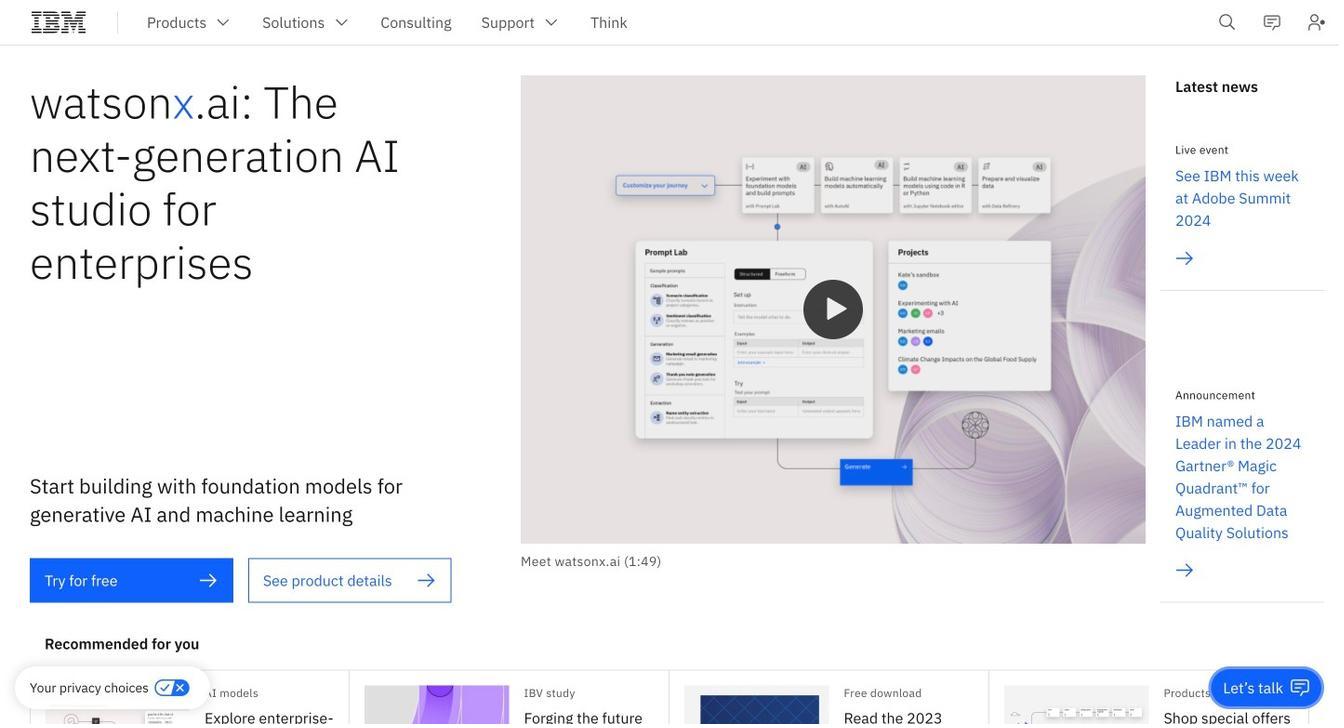 Task type: describe. For each thing, give the bounding box(es) containing it.
your privacy choices element
[[30, 678, 149, 698]]



Task type: locate. For each thing, give the bounding box(es) containing it.
let's talk element
[[1223, 678, 1283, 698]]



